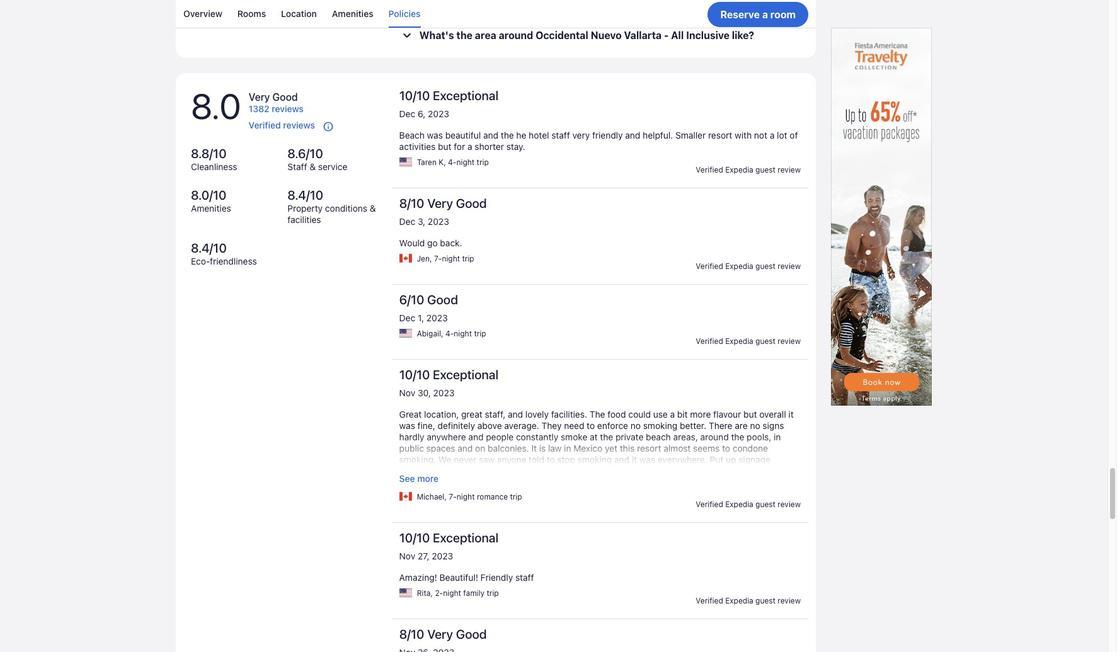 Task type: vqa. For each thing, say whether or not it's contained in the screenshot.
left 27 button
no



Task type: locate. For each thing, give the bounding box(es) containing it.
room
[[771, 9, 796, 20]]

enforce
[[598, 420, 628, 431]]

future.
[[530, 477, 557, 488]]

1 horizontal spatial around
[[701, 432, 729, 442]]

1 horizontal spatial would
[[426, 477, 451, 488]]

0 vertical spatial amenities
[[332, 8, 374, 19]]

2023 inside 8/10 very good dec 3, 2023
[[428, 216, 449, 227]]

verified reviews
[[249, 120, 315, 130]]

2023 for 6/10 good dec 1, 2023
[[427, 313, 448, 323]]

1382
[[249, 103, 270, 114]]

8.4 out of 10 element
[[288, 188, 384, 203], [191, 241, 288, 256]]

1 horizontal spatial amenities
[[332, 8, 374, 19]]

yet
[[605, 443, 618, 454]]

verified for 10/10 exceptional dec 6, 2023
[[696, 165, 723, 174]]

0 vertical spatial are
[[735, 420, 748, 431]]

there
[[439, 7, 465, 18]]

was inside beach was beautiful and the he hotel staff very friendly and helpful. smaller resort with not a lot of activities but for a shorter stay.
[[427, 130, 443, 140]]

all
[[711, 7, 724, 18], [671, 30, 684, 41]]

0 horizontal spatial would
[[399, 238, 425, 248]]

2 vertical spatial exceptional
[[433, 531, 499, 545]]

1 vertical spatial exceptional
[[433, 367, 499, 382]]

0 vertical spatial smoking
[[643, 420, 678, 431]]

verified for 10/10 exceptional nov 30, 2023
[[696, 500, 723, 509]]

1 guest from the top
[[756, 165, 776, 174]]

0 vertical spatial 10/10
[[399, 88, 430, 103]]

night down back.
[[442, 254, 460, 263]]

and up never
[[458, 443, 473, 454]]

0 horizontal spatial amenities
[[191, 203, 231, 214]]

2023 for 10/10 exceptional nov 27, 2023
[[432, 551, 453, 562]]

3 review from the top
[[778, 336, 801, 346]]

night right the abigail,
[[454, 329, 472, 338]]

0 horizontal spatial more
[[417, 473, 439, 484]]

1 vertical spatial vallarta
[[624, 30, 662, 41]]

a left the bit
[[670, 409, 675, 420]]

a left lot
[[770, 130, 775, 140]]

1 8/10 from the top
[[399, 196, 425, 210]]

2023 for 10/10 exceptional dec 6, 2023
[[428, 108, 449, 119]]

0 vertical spatial would
[[399, 238, 425, 248]]

3 exceptional from the top
[[433, 531, 499, 545]]

staff,
[[485, 409, 506, 420]]

1 vertical spatial &
[[370, 203, 376, 214]]

staff right friendly
[[516, 572, 534, 583]]

1 expedia from the top
[[726, 165, 754, 174]]

on
[[475, 443, 486, 454]]

1 horizontal spatial 7-
[[449, 492, 457, 502]]

at left or
[[527, 7, 536, 18]]

resort left with
[[708, 130, 733, 140]]

0 vertical spatial 8/10
[[399, 196, 425, 210]]

areas,
[[674, 432, 698, 442]]

would up michael,
[[426, 477, 451, 488]]

8.6 out of 10 element
[[288, 146, 384, 161]]

2 8/10 from the top
[[399, 627, 425, 642]]

8.4/10 inside 8.4/10 property conditions & facilities
[[288, 188, 323, 202]]

10/10 exceptional dec 6, 2023
[[399, 88, 499, 119]]

vallarta
[[664, 7, 702, 18], [624, 30, 662, 41]]

great location, great staff, and lovely facilities.  the food could use a bit more flavour but overall it was fine, definitely above average.  they need to enforce no smoking better.  there are no signs hardly anywhere and people constantly smoke at the private beach areas, around the pools, in public spaces and on balconies.  it is law in mexico yet this resort almost seems to condone smoking.  we never saw anyone told to stop smoking and it was everywhere.  put up signage everywhere at least.  this was our only real complaint of the resort, otherwise everything was great.  would return again in the future.  the staff are excellent.
[[399, 409, 794, 488]]

the
[[590, 409, 605, 420], [559, 477, 575, 488]]

4 review from the top
[[778, 500, 801, 509]]

3 dec from the top
[[399, 313, 416, 323]]

trip right 'romance'
[[510, 492, 522, 502]]

nov for 10/10 exceptional nov 27, 2023
[[399, 551, 416, 562]]

1 vertical spatial 8/10
[[399, 627, 425, 642]]

eco-
[[191, 256, 210, 267]]

10/10 exceptional nov 30, 2023
[[399, 367, 499, 398]]

are there restaurants at or near occidental nuevo vallarta - all inclusive?
[[420, 7, 775, 18]]

more up better.
[[690, 409, 711, 420]]

0 horizontal spatial nuevo
[[591, 30, 622, 41]]

nov inside 10/10 exceptional nov 27, 2023
[[399, 551, 416, 562]]

-
[[704, 7, 709, 18], [664, 30, 669, 41]]

it down this
[[632, 454, 637, 465]]

0 horizontal spatial around
[[499, 30, 533, 41]]

it
[[789, 409, 794, 420], [632, 454, 637, 465]]

verified expedia guest review for 8/10 very good dec 3, 2023
[[696, 261, 801, 271]]

8.4 out of 10 element for 8.4/10 eco-friendliness
[[191, 241, 288, 256]]

to right need
[[587, 420, 595, 431]]

0 vertical spatial 7-
[[434, 254, 442, 263]]

would inside great location, great staff, and lovely facilities.  the food could use a bit more flavour but overall it was fine, definitely above average.  they need to enforce no smoking better.  there are no signs hardly anywhere and people constantly smoke at the private beach areas, around the pools, in public spaces and on balconies.  it is law in mexico yet this resort almost seems to condone smoking.  we never saw anyone told to stop smoking and it was everywhere.  put up signage everywhere at least.  this was our only real complaint of the resort, otherwise everything was great.  would return again in the future.  the staff are excellent.
[[426, 477, 451, 488]]

and left helpful.
[[625, 130, 641, 140]]

1 horizontal spatial staff
[[552, 130, 570, 140]]

2023 for 10/10 exceptional nov 30, 2023
[[433, 388, 455, 398]]

8.0
[[191, 85, 241, 127]]

2023 inside 10/10 exceptional nov 30, 2023
[[433, 388, 455, 398]]

exceptional for 10/10 exceptional nov 30, 2023
[[433, 367, 499, 382]]

in down signs
[[774, 432, 781, 442]]

& inside 8.4/10 property conditions & facilities
[[370, 203, 376, 214]]

guest
[[756, 165, 776, 174], [756, 261, 776, 271], [756, 336, 776, 346], [756, 500, 776, 509], [756, 596, 776, 606]]

1 vertical spatial all
[[671, 30, 684, 41]]

guest for 10/10 exceptional nov 30, 2023
[[756, 500, 776, 509]]

1 vertical spatial of
[[617, 466, 625, 476]]

fine,
[[418, 420, 435, 431]]

of inside great location, great staff, and lovely facilities.  the food could use a bit more flavour but overall it was fine, definitely above average.  they need to enforce no smoking better.  there are no signs hardly anywhere and people constantly smoke at the private beach areas, around the pools, in public spaces and on balconies.  it is law in mexico yet this resort almost seems to condone smoking.  we never saw anyone told to stop smoking and it was everywhere.  put up signage everywhere at least.  this was our only real complaint of the resort, otherwise everything was great.  would return again in the future.  the staff are excellent.
[[617, 466, 625, 476]]

resort down beach on the right bottom of the page
[[637, 443, 661, 454]]

1 vertical spatial 10/10
[[399, 367, 430, 382]]

beach
[[646, 432, 671, 442]]

exceptional for 10/10 exceptional nov 27, 2023
[[433, 531, 499, 545]]

2 no from the left
[[750, 420, 761, 431]]

& right 'conditions'
[[370, 203, 376, 214]]

the up excellent.
[[627, 466, 640, 476]]

of
[[790, 130, 798, 140], [617, 466, 625, 476]]

4 guest from the top
[[756, 500, 776, 509]]

signage
[[739, 454, 771, 465]]

staff down complaint
[[577, 477, 596, 488]]

1 horizontal spatial to
[[587, 420, 595, 431]]

beautiful
[[445, 130, 481, 140]]

4 verified expedia guest review from the top
[[696, 500, 801, 509]]

facilities
[[288, 214, 321, 225]]

0 vertical spatial the
[[590, 409, 605, 420]]

0 horizontal spatial are
[[598, 477, 611, 488]]

1 vertical spatial are
[[598, 477, 611, 488]]

balconies.
[[488, 443, 529, 454]]

smaller
[[676, 130, 706, 140]]

4- right k,
[[448, 157, 457, 167]]

good up back.
[[456, 196, 487, 210]]

4 expedia from the top
[[726, 500, 754, 509]]

amenities left the policies
[[332, 8, 374, 19]]

2 verified expedia guest review from the top
[[696, 261, 801, 271]]

exceptional inside 10/10 exceptional dec 6, 2023
[[433, 88, 499, 103]]

2-
[[435, 589, 443, 598]]

good right 6/10
[[427, 292, 458, 307]]

0 horizontal spatial but
[[438, 141, 452, 152]]

at up mexico
[[590, 432, 598, 442]]

but left the for
[[438, 141, 452, 152]]

helpful.
[[643, 130, 673, 140]]

2 nov from the top
[[399, 551, 416, 562]]

1 vertical spatial but
[[744, 409, 757, 420]]

0 horizontal spatial 7-
[[434, 254, 442, 263]]

4- right the abigail,
[[446, 329, 454, 338]]

around
[[499, 30, 533, 41], [701, 432, 729, 442]]

2023 right 3,
[[428, 216, 449, 227]]

night
[[457, 157, 475, 167], [442, 254, 460, 263], [454, 329, 472, 338], [457, 492, 475, 502], [443, 589, 461, 598]]

1 vertical spatial it
[[632, 454, 637, 465]]

in up stop
[[564, 443, 571, 454]]

a inside button
[[763, 9, 768, 20]]

stay.
[[507, 141, 525, 152]]

2 vertical spatial at
[[449, 466, 457, 476]]

10/10 up 27,
[[399, 531, 430, 545]]

this
[[620, 443, 635, 454]]

a inside great location, great staff, and lovely facilities.  the food could use a bit more flavour but overall it was fine, definitely above average.  they need to enforce no smoking better.  there are no signs hardly anywhere and people constantly smoke at the private beach areas, around the pools, in public spaces and on balconies.  it is law in mexico yet this resort almost seems to condone smoking.  we never saw anyone told to stop smoking and it was everywhere.  put up signage everywhere at least.  this was our only real complaint of the resort, otherwise everything was great.  would return again in the future.  the staff are excellent.
[[670, 409, 675, 420]]

amenities inside list
[[332, 8, 374, 19]]

anywhere
[[427, 432, 466, 442]]

8.4/10 up property
[[288, 188, 323, 202]]

1 horizontal spatial are
[[735, 420, 748, 431]]

resort inside great location, great staff, and lovely facilities.  the food could use a bit more flavour but overall it was fine, definitely above average.  they need to enforce no smoking better.  there are no signs hardly anywhere and people constantly smoke at the private beach areas, around the pools, in public spaces and on balconies.  it is law in mexico yet this resort almost seems to condone smoking.  we never saw anyone told to stop smoking and it was everywhere.  put up signage everywhere at least.  this was our only real complaint of the resort, otherwise everything was great.  would return again in the future.  the staff are excellent.
[[637, 443, 661, 454]]

was down great on the left bottom of page
[[399, 420, 415, 431]]

no up pools,
[[750, 420, 761, 431]]

but left overall
[[744, 409, 757, 420]]

very inside 8/10 very good dec 3, 2023
[[427, 196, 453, 210]]

0 vertical spatial of
[[790, 130, 798, 140]]

0 vertical spatial &
[[310, 161, 316, 172]]

0 vertical spatial occidental
[[576, 7, 628, 18]]

1 vertical spatial 8.4 out of 10 element
[[191, 241, 288, 256]]

dec left 3,
[[399, 216, 416, 227]]

0 horizontal spatial &
[[310, 161, 316, 172]]

amazing! beautiful! friendly staff
[[399, 572, 534, 583]]

review for 10/10 exceptional dec 6, 2023
[[778, 165, 801, 174]]

family
[[464, 589, 485, 598]]

0 horizontal spatial smoking
[[578, 454, 612, 465]]

staff
[[552, 130, 570, 140], [577, 477, 596, 488], [516, 572, 534, 583]]

night down beautiful!
[[443, 589, 461, 598]]

good up the 1382 reviews button
[[273, 91, 298, 103]]

2023 right the 6,
[[428, 108, 449, 119]]

1 nov from the top
[[399, 388, 416, 398]]

0 horizontal spatial 8.4/10
[[191, 241, 227, 255]]

2 vertical spatial dec
[[399, 313, 416, 323]]

0 vertical spatial but
[[438, 141, 452, 152]]

2023 right '30,'
[[433, 388, 455, 398]]

very up 1382
[[249, 91, 270, 103]]

8.4/10 inside 8.4/10 eco-friendliness
[[191, 241, 227, 255]]

0 vertical spatial it
[[789, 409, 794, 420]]

1 10/10 from the top
[[399, 88, 430, 103]]

10/10 inside 10/10 exceptional dec 6, 2023
[[399, 88, 430, 103]]

michael,
[[417, 492, 447, 502]]

at
[[527, 7, 536, 18], [590, 432, 598, 442], [449, 466, 457, 476]]

8/10 inside 8/10 very good dec 3, 2023
[[399, 196, 425, 210]]

trip for 10/10 exceptional dec 6, 2023
[[477, 157, 489, 167]]

all left inclusive on the top of page
[[671, 30, 684, 41]]

exceptional up beautiful
[[433, 88, 499, 103]]

2023 right 27,
[[432, 551, 453, 562]]

& inside 8.6/10 staff & service
[[310, 161, 316, 172]]

beach was beautiful and the he hotel staff very friendly and helpful. smaller resort with not a lot of activities but for a shorter stay.
[[399, 130, 798, 152]]

exceptional up amazing! beautiful! friendly staff
[[433, 531, 499, 545]]

stop
[[558, 454, 575, 465]]

30,
[[418, 388, 431, 398]]

2 vertical spatial 10/10
[[399, 531, 430, 545]]

2 guest from the top
[[756, 261, 776, 271]]

2 expedia from the top
[[726, 261, 754, 271]]

1 vertical spatial -
[[664, 30, 669, 41]]

0 vertical spatial exceptional
[[433, 88, 499, 103]]

1 review from the top
[[778, 165, 801, 174]]

would
[[399, 238, 425, 248], [426, 477, 451, 488]]

8.4 out of 10 element for 8.4/10 property conditions & facilities
[[288, 188, 384, 203]]

otherwise
[[672, 466, 712, 476]]

1 horizontal spatial but
[[744, 409, 757, 420]]

nov left 27,
[[399, 551, 416, 562]]

dec inside 10/10 exceptional dec 6, 2023
[[399, 108, 416, 119]]

policies link
[[389, 0, 421, 28]]

everything
[[714, 466, 757, 476]]

4-
[[448, 157, 457, 167], [446, 329, 454, 338]]

of up excellent.
[[617, 466, 625, 476]]

0 vertical spatial reviews
[[272, 103, 304, 114]]

it right overall
[[789, 409, 794, 420]]

was up "resort," at the right
[[640, 454, 656, 465]]

8/10 down rita,
[[399, 627, 425, 642]]

2 vertical spatial to
[[547, 454, 555, 465]]

2 review from the top
[[778, 261, 801, 271]]

saw
[[479, 454, 495, 465]]

0 vertical spatial in
[[774, 432, 781, 442]]

the
[[457, 30, 473, 41], [501, 130, 514, 140], [600, 432, 613, 442], [731, 432, 745, 442], [627, 466, 640, 476], [515, 477, 528, 488]]

5 guest from the top
[[756, 596, 776, 606]]

1 vertical spatial dec
[[399, 216, 416, 227]]

2023 right the 1,
[[427, 313, 448, 323]]

would up jen,
[[399, 238, 425, 248]]

was
[[427, 130, 443, 140], [399, 420, 415, 431], [640, 454, 656, 465], [503, 466, 519, 476], [759, 466, 775, 476]]

1 vertical spatial would
[[426, 477, 451, 488]]

0 vertical spatial 8.4 out of 10 element
[[288, 188, 384, 203]]

10/10 for 10/10 exceptional dec 6, 2023
[[399, 88, 430, 103]]

7- down return
[[449, 492, 457, 502]]

0 vertical spatial vallarta
[[664, 7, 702, 18]]

staff inside great location, great staff, and lovely facilities.  the food could use a bit more flavour but overall it was fine, definitely above average.  they need to enforce no smoking better.  there are no signs hardly anywhere and people constantly smoke at the private beach areas, around the pools, in public spaces and on balconies.  it is law in mexico yet this resort almost seems to condone smoking.  we never saw anyone told to stop smoking and it was everywhere.  put up signage everywhere at least.  this was our only real complaint of the resort, otherwise everything was great.  would return again in the future.  the staff are excellent.
[[577, 477, 596, 488]]

trip for 10/10 exceptional nov 30, 2023
[[510, 492, 522, 502]]

0 vertical spatial 8.4/10
[[288, 188, 323, 202]]

occidental down 'near'
[[536, 30, 589, 41]]

dec left the 6,
[[399, 108, 416, 119]]

1 vertical spatial nov
[[399, 551, 416, 562]]

8.4/10 for 8.4/10 eco-friendliness
[[191, 241, 227, 255]]

the down 'real'
[[559, 477, 575, 488]]

like?
[[732, 30, 755, 41]]

0 horizontal spatial all
[[671, 30, 684, 41]]

there
[[709, 420, 733, 431]]

- left inclusive on the top of page
[[664, 30, 669, 41]]

in right again
[[505, 477, 512, 488]]

8/10 for 8/10 very good dec 3, 2023
[[399, 196, 425, 210]]

0 horizontal spatial the
[[559, 477, 575, 488]]

1 horizontal spatial it
[[789, 409, 794, 420]]

verified for 10/10 exceptional nov 27, 2023
[[696, 596, 723, 606]]

very inside very good 1382 reviews
[[249, 91, 270, 103]]

expedia for 10/10 exceptional nov 27, 2023
[[726, 596, 754, 606]]

1 vertical spatial 8.4/10
[[191, 241, 227, 255]]

0 vertical spatial more
[[690, 409, 711, 420]]

for
[[454, 141, 465, 152]]

list
[[176, 0, 816, 28]]

occidental up what's the area around occidental nuevo vallarta - all inclusive like?
[[576, 7, 628, 18]]

what's
[[420, 30, 454, 41]]

vallarta down are there restaurants at or near occidental nuevo vallarta - all inclusive?
[[624, 30, 662, 41]]

10/10 inside 10/10 exceptional nov 30, 2023
[[399, 367, 430, 382]]

1 vertical spatial resort
[[637, 443, 661, 454]]

0 horizontal spatial resort
[[637, 443, 661, 454]]

at down we
[[449, 466, 457, 476]]

5 expedia from the top
[[726, 596, 754, 606]]

1 horizontal spatial of
[[790, 130, 798, 140]]

nov left '30,'
[[399, 388, 416, 398]]

are down complaint
[[598, 477, 611, 488]]

2023 inside 10/10 exceptional nov 27, 2023
[[432, 551, 453, 562]]

0 horizontal spatial it
[[632, 454, 637, 465]]

2 exceptional from the top
[[433, 367, 499, 382]]

rita,
[[417, 589, 433, 598]]

1 horizontal spatial &
[[370, 203, 376, 214]]

verified inside dropdown button
[[249, 120, 281, 130]]

10/10 inside 10/10 exceptional nov 27, 2023
[[399, 531, 430, 545]]

2 dec from the top
[[399, 216, 416, 227]]

staff left very
[[552, 130, 570, 140]]

3 10/10 from the top
[[399, 531, 430, 545]]

very for 8/10 very good
[[427, 627, 453, 642]]

8.0 out of 10 element
[[191, 188, 288, 203]]

night down return
[[457, 492, 475, 502]]

but inside great location, great staff, and lovely facilities.  the food could use a bit more flavour but overall it was fine, definitely above average.  they need to enforce no smoking better.  there are no signs hardly anywhere and people constantly smoke at the private beach areas, around the pools, in public spaces and on balconies.  it is law in mexico yet this resort almost seems to condone smoking.  we never saw anyone told to stop smoking and it was everywhere.  put up signage everywhere at least.  this was our only real complaint of the resort, otherwise everything was great.  would return again in the future.  the staff are excellent.
[[744, 409, 757, 420]]

to up 'up'
[[722, 443, 731, 454]]

10/10 up the 6,
[[399, 88, 430, 103]]

2 vertical spatial in
[[505, 477, 512, 488]]

inclusive
[[687, 30, 730, 41]]

verified expedia guest review for 10/10 exceptional nov 30, 2023
[[696, 500, 801, 509]]

abigail,
[[417, 329, 443, 338]]

was up activities
[[427, 130, 443, 140]]

exceptional for 10/10 exceptional dec 6, 2023
[[433, 88, 499, 103]]

2 horizontal spatial in
[[774, 432, 781, 442]]

everywhere
[[399, 466, 447, 476]]

reviews down the 1382 reviews button
[[283, 120, 315, 130]]

verified
[[249, 120, 281, 130], [696, 165, 723, 174], [696, 261, 723, 271], [696, 336, 723, 346], [696, 500, 723, 509], [696, 596, 723, 606]]

8.4/10 up eco- at top
[[191, 241, 227, 255]]

dec left the 1,
[[399, 313, 416, 323]]

2 vertical spatial very
[[427, 627, 453, 642]]

night down the for
[[457, 157, 475, 167]]

6/10 good dec 1, 2023
[[399, 292, 458, 323]]

of right lot
[[790, 130, 798, 140]]

policies
[[389, 8, 421, 19]]

it
[[532, 443, 537, 454]]

jen, 7-night trip
[[417, 254, 474, 263]]

2 10/10 from the top
[[399, 367, 430, 382]]

1 vertical spatial in
[[564, 443, 571, 454]]

exceptional
[[433, 88, 499, 103], [433, 367, 499, 382], [433, 531, 499, 545]]

review for 8/10 very good dec 3, 2023
[[778, 261, 801, 271]]

1 vertical spatial to
[[722, 443, 731, 454]]

pools,
[[747, 432, 772, 442]]

0 vertical spatial nuevo
[[631, 7, 662, 18]]

exceptional inside 10/10 exceptional nov 30, 2023
[[433, 367, 499, 382]]

10/10 up '30,'
[[399, 367, 430, 382]]

we
[[439, 454, 452, 465]]

nov inside 10/10 exceptional nov 30, 2023
[[399, 388, 416, 398]]

exceptional inside 10/10 exceptional nov 27, 2023
[[433, 531, 499, 545]]

1 horizontal spatial resort
[[708, 130, 733, 140]]

around right area
[[499, 30, 533, 41]]

amenities link
[[332, 0, 374, 28]]

8.0/10 amenities
[[191, 188, 231, 214]]

expedia for 8/10 very good dec 3, 2023
[[726, 261, 754, 271]]

only
[[537, 466, 554, 476]]

7- for good
[[434, 254, 442, 263]]

1 exceptional from the top
[[433, 88, 499, 103]]

more up michael,
[[417, 473, 439, 484]]

great
[[461, 409, 483, 420]]

of inside beach was beautiful and the he hotel staff very friendly and helpful. smaller resort with not a lot of activities but for a shorter stay.
[[790, 130, 798, 140]]

see more
[[399, 473, 439, 484]]

smoking up complaint
[[578, 454, 612, 465]]

resort
[[708, 130, 733, 140], [637, 443, 661, 454]]

0 vertical spatial all
[[711, 7, 724, 18]]

5 verified expedia guest review from the top
[[696, 596, 801, 606]]

8.4 out of 10 element down service
[[288, 188, 384, 203]]

this
[[484, 466, 501, 476]]

8.4 out of 10 element down 8.0 out of 10 'element'
[[191, 241, 288, 256]]

trip down friendly
[[487, 589, 499, 598]]

staff inside beach was beautiful and the he hotel staff very friendly and helpful. smaller resort with not a lot of activities but for a shorter stay.
[[552, 130, 570, 140]]

jen,
[[417, 254, 432, 263]]

good down family
[[456, 627, 487, 642]]

cleanliness
[[191, 161, 237, 172]]

3,
[[418, 216, 426, 227]]

good
[[273, 91, 298, 103], [456, 196, 487, 210], [427, 292, 458, 307], [456, 627, 487, 642]]

seems
[[693, 443, 720, 454]]

verified expedia guest review for 10/10 exceptional dec 6, 2023
[[696, 165, 801, 174]]

1 vertical spatial more
[[417, 473, 439, 484]]

0 horizontal spatial of
[[617, 466, 625, 476]]

good inside 8/10 very good dec 3, 2023
[[456, 196, 487, 210]]

but inside beach was beautiful and the he hotel staff very friendly and helpful. smaller resort with not a lot of activities but for a shorter stay.
[[438, 141, 452, 152]]

2 horizontal spatial staff
[[577, 477, 596, 488]]

reviews up verified reviews
[[272, 103, 304, 114]]

around down there
[[701, 432, 729, 442]]

1 horizontal spatial vallarta
[[664, 7, 702, 18]]

very up 'go'
[[427, 196, 453, 210]]

but
[[438, 141, 452, 152], [744, 409, 757, 420]]

- up inclusive on the top of page
[[704, 7, 709, 18]]

0 vertical spatial at
[[527, 7, 536, 18]]

put
[[710, 454, 724, 465]]

& down 8.6/10
[[310, 161, 316, 172]]

5 review from the top
[[778, 596, 801, 606]]

1 verified expedia guest review from the top
[[696, 165, 801, 174]]

1 horizontal spatial -
[[704, 7, 709, 18]]

7- right jen,
[[434, 254, 442, 263]]

2023 inside '6/10 good dec 1, 2023'
[[427, 313, 448, 323]]

10/10 for 10/10 exceptional nov 27, 2023
[[399, 531, 430, 545]]

0 vertical spatial dec
[[399, 108, 416, 119]]

1 dec from the top
[[399, 108, 416, 119]]

8/10 up 3,
[[399, 196, 425, 210]]

dec inside '6/10 good dec 1, 2023'
[[399, 313, 416, 323]]

exceptional up great
[[433, 367, 499, 382]]

are down flavour
[[735, 420, 748, 431]]

1 vertical spatial 4-
[[446, 329, 454, 338]]

0 vertical spatial very
[[249, 91, 270, 103]]

2023 inside 10/10 exceptional dec 6, 2023
[[428, 108, 449, 119]]

0 horizontal spatial no
[[631, 420, 641, 431]]

verified for 8/10 very good dec 3, 2023
[[696, 261, 723, 271]]

1 vertical spatial 7-
[[449, 492, 457, 502]]

very down 2-
[[427, 627, 453, 642]]

all up inclusive on the top of page
[[711, 7, 724, 18]]



Task type: describe. For each thing, give the bounding box(es) containing it.
k,
[[439, 157, 446, 167]]

overall
[[760, 409, 786, 420]]

3 verified expedia guest review from the top
[[696, 336, 801, 346]]

least.
[[459, 466, 481, 476]]

michael, 7-night romance trip
[[417, 492, 522, 502]]

location
[[281, 8, 317, 19]]

8.4/10 eco-friendliness
[[191, 241, 257, 267]]

taren k, 4-night trip
[[417, 157, 489, 167]]

reviews inside very good 1382 reviews
[[272, 103, 304, 114]]

signs
[[763, 420, 784, 431]]

resort inside beach was beautiful and the he hotel staff very friendly and helpful. smaller resort with not a lot of activities but for a shorter stay.
[[708, 130, 733, 140]]

never
[[454, 454, 477, 465]]

8.4/10 for 8.4/10 property conditions & facilities
[[288, 188, 323, 202]]

great.
[[399, 477, 423, 488]]

very for 8/10 very good dec 3, 2023
[[427, 196, 453, 210]]

see
[[399, 473, 415, 484]]

guest for 8/10 very good dec 3, 2023
[[756, 261, 776, 271]]

return
[[454, 477, 478, 488]]

1 vertical spatial nuevo
[[591, 30, 622, 41]]

guest for 10/10 exceptional nov 27, 2023
[[756, 596, 776, 606]]

was down signage
[[759, 466, 775, 476]]

or
[[539, 7, 549, 18]]

3 expedia from the top
[[726, 336, 754, 346]]

more inside 'dropdown button'
[[417, 473, 439, 484]]

resort,
[[643, 466, 669, 476]]

location link
[[281, 0, 317, 28]]

1 vertical spatial smoking
[[578, 454, 612, 465]]

more inside great location, great staff, and lovely facilities.  the food could use a bit more flavour but overall it was fine, definitely above average.  they need to enforce no smoking better.  there are no signs hardly anywhere and people constantly smoke at the private beach areas, around the pools, in public spaces and on balconies.  it is law in mexico yet this resort almost seems to condone smoking.  we never saw anyone told to stop smoking and it was everywhere.  put up signage everywhere at least.  this was our only real complaint of the resort, otherwise everything was great.  would return again in the future.  the staff are excellent.
[[690, 409, 711, 420]]

shorter
[[475, 141, 504, 152]]

the left area
[[457, 30, 473, 41]]

conditions
[[325, 203, 368, 214]]

excellent.
[[614, 477, 652, 488]]

use
[[653, 409, 668, 420]]

1 horizontal spatial at
[[527, 7, 536, 18]]

real
[[557, 466, 572, 476]]

dec inside 8/10 very good dec 3, 2023
[[399, 216, 416, 227]]

almost
[[664, 443, 691, 454]]

above
[[478, 420, 502, 431]]

night for 8/10 very good dec 3, 2023
[[442, 254, 460, 263]]

27,
[[418, 551, 430, 562]]

up
[[726, 454, 737, 465]]

8.6/10
[[288, 146, 323, 161]]

night for 10/10 exceptional nov 30, 2023
[[457, 492, 475, 502]]

1 horizontal spatial nuevo
[[631, 7, 662, 18]]

a right the for
[[468, 141, 472, 152]]

10/10 for 10/10 exceptional nov 30, 2023
[[399, 367, 430, 382]]

10/10 exceptional nov 27, 2023
[[399, 531, 499, 562]]

facilities.
[[551, 409, 587, 420]]

condone
[[733, 443, 768, 454]]

our
[[522, 466, 535, 476]]

law
[[548, 443, 562, 454]]

romance
[[477, 492, 508, 502]]

reviews inside dropdown button
[[283, 120, 315, 130]]

they
[[542, 420, 562, 431]]

the up yet
[[600, 432, 613, 442]]

complaint
[[574, 466, 614, 476]]

rooms link
[[238, 0, 266, 28]]

the up "condone"
[[731, 432, 745, 442]]

3 guest from the top
[[756, 336, 776, 346]]

with
[[735, 130, 752, 140]]

are
[[420, 7, 437, 18]]

smoke
[[561, 432, 588, 442]]

1 no from the left
[[631, 420, 641, 431]]

8.6/10 staff & service
[[288, 146, 348, 172]]

mexico
[[574, 443, 603, 454]]

1 horizontal spatial all
[[711, 7, 724, 18]]

review for 10/10 exceptional nov 27, 2023
[[778, 596, 801, 606]]

1 vertical spatial at
[[590, 432, 598, 442]]

see more button
[[399, 473, 801, 485]]

taren
[[417, 157, 437, 167]]

list containing overview
[[176, 0, 816, 28]]

beautiful!
[[440, 572, 478, 583]]

friendly
[[592, 130, 623, 140]]

0 vertical spatial 4-
[[448, 157, 457, 167]]

review for 10/10 exceptional nov 30, 2023
[[778, 500, 801, 509]]

food
[[608, 409, 626, 420]]

and up on
[[469, 432, 484, 442]]

told
[[529, 454, 545, 465]]

property
[[288, 203, 323, 214]]

constantly
[[516, 432, 559, 442]]

public
[[399, 443, 424, 454]]

7- for nov
[[449, 492, 457, 502]]

service
[[318, 161, 348, 172]]

8/10 for 8/10 very good
[[399, 627, 425, 642]]

0 horizontal spatial vallarta
[[624, 30, 662, 41]]

expedia for 10/10 exceptional dec 6, 2023
[[726, 165, 754, 174]]

overview link
[[183, 0, 222, 28]]

near
[[551, 7, 573, 18]]

hotel
[[529, 130, 549, 140]]

0 horizontal spatial at
[[449, 466, 457, 476]]

everywhere.
[[658, 454, 708, 465]]

anyone
[[497, 454, 527, 465]]

good inside '6/10 good dec 1, 2023'
[[427, 292, 458, 307]]

6,
[[418, 108, 426, 119]]

8.8 out of 10 element
[[191, 146, 288, 161]]

area
[[475, 30, 497, 41]]

0 horizontal spatial -
[[664, 30, 669, 41]]

and up shorter
[[483, 130, 499, 140]]

night for 10/10 exceptional nov 27, 2023
[[443, 589, 461, 598]]

go
[[427, 238, 438, 248]]

rita, 2-night family trip
[[417, 589, 499, 598]]

verified expedia guest review for 10/10 exceptional nov 27, 2023
[[696, 596, 801, 606]]

6/10
[[399, 292, 424, 307]]

and up 'average.'
[[508, 409, 523, 420]]

small image
[[320, 120, 337, 134]]

trip right the abigail,
[[474, 329, 486, 338]]

around inside great location, great staff, and lovely facilities.  the food could use a bit more flavour but overall it was fine, definitely above average.  they need to enforce no smoking better.  there are no signs hardly anywhere and people constantly smoke at the private beach areas, around the pools, in public spaces and on balconies.  it is law in mexico yet this resort almost seems to condone smoking.  we never saw anyone told to stop smoking and it was everywhere.  put up signage everywhere at least.  this was our only real complaint of the resort, otherwise everything was great.  would return again in the future.  the staff are excellent.
[[701, 432, 729, 442]]

rooms
[[238, 8, 266, 19]]

great
[[399, 409, 422, 420]]

dec for 10/10
[[399, 108, 416, 119]]

trip down back.
[[462, 254, 474, 263]]

would go back.
[[399, 238, 462, 248]]

trip for 10/10 exceptional nov 27, 2023
[[487, 589, 499, 598]]

1 horizontal spatial the
[[590, 409, 605, 420]]

people
[[486, 432, 514, 442]]

dec for 6/10
[[399, 313, 416, 323]]

the inside beach was beautiful and the he hotel staff very friendly and helpful. smaller resort with not a lot of activities but for a shorter stay.
[[501, 130, 514, 140]]

was down anyone
[[503, 466, 519, 476]]

0 vertical spatial to
[[587, 420, 595, 431]]

1 horizontal spatial in
[[564, 443, 571, 454]]

and down this
[[615, 454, 630, 465]]

0 horizontal spatial staff
[[516, 572, 534, 583]]

the down our
[[515, 477, 528, 488]]

1 vertical spatial occidental
[[536, 30, 589, 41]]

restaurants
[[467, 7, 524, 18]]

hardly
[[399, 432, 425, 442]]

guest for 10/10 exceptional dec 6, 2023
[[756, 165, 776, 174]]

friendly
[[481, 572, 513, 583]]

nov for 10/10 exceptional nov 30, 2023
[[399, 388, 416, 398]]

staff
[[288, 161, 307, 172]]

2 horizontal spatial to
[[722, 443, 731, 454]]

reserve
[[721, 9, 760, 20]]

good inside very good 1382 reviews
[[273, 91, 298, 103]]

private
[[616, 432, 644, 442]]

0 horizontal spatial in
[[505, 477, 512, 488]]

8.8/10 cleanliness
[[191, 146, 237, 172]]

smoking.
[[399, 454, 436, 465]]

expedia for 10/10 exceptional nov 30, 2023
[[726, 500, 754, 509]]

8.4/10 property conditions & facilities
[[288, 188, 376, 225]]

is
[[539, 443, 546, 454]]

flavour
[[714, 409, 741, 420]]

he
[[517, 130, 527, 140]]

8.8/10
[[191, 146, 227, 161]]

0 horizontal spatial to
[[547, 454, 555, 465]]



